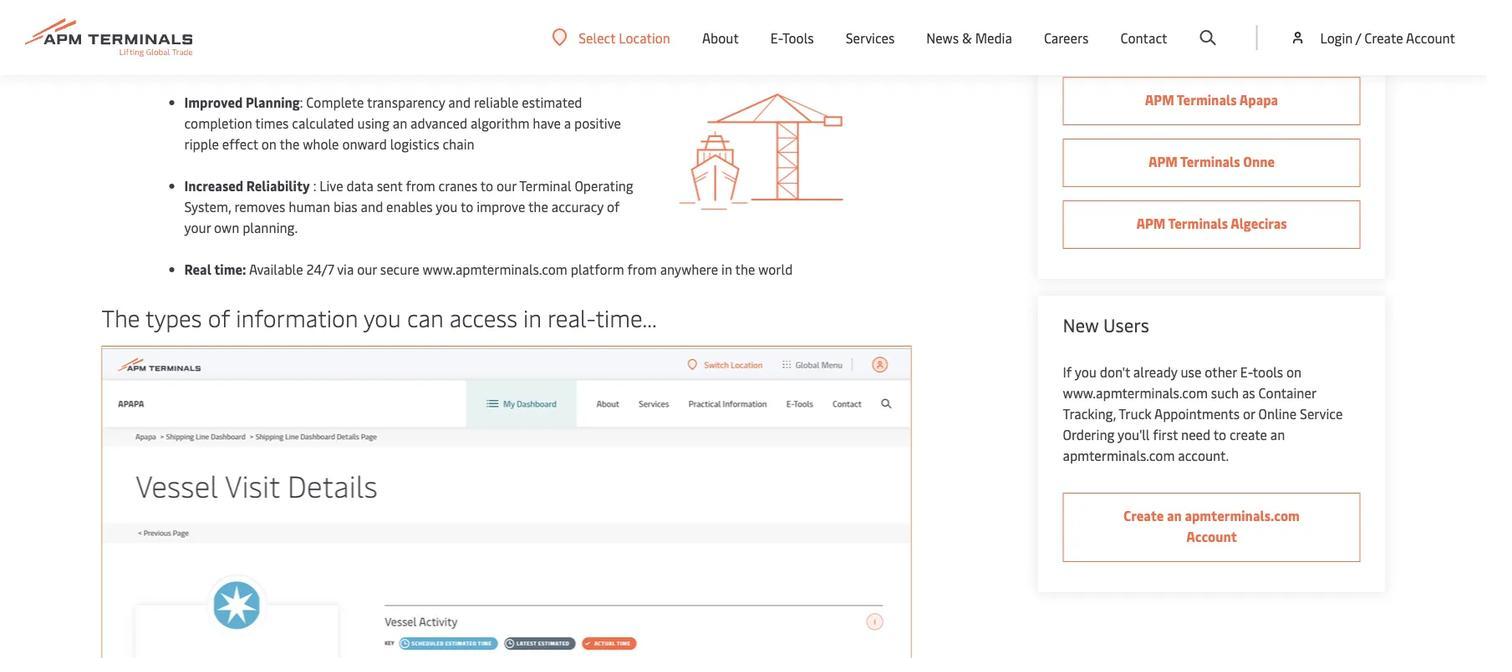 Task type: locate. For each thing, give the bounding box(es) containing it.
our right via
[[357, 261, 377, 278]]

from right platform
[[628, 261, 657, 278]]

0 horizontal spatial first
[[1089, 0, 1114, 7]]

0 vertical spatial be
[[1243, 0, 1258, 7]]

transparency inside : complete transparency and reliable estimated completion times calculated using an advanced algorithm have a positive ripple effect on the whole onward logistics chain
[[367, 93, 445, 111]]

1 vertical spatial a
[[564, 114, 571, 132]]

0 horizontal spatial our
[[357, 261, 377, 278]]

1 horizontal spatial in
[[722, 261, 733, 278]]

0 vertical spatial a
[[1299, 0, 1306, 7]]

information
[[507, 0, 578, 7], [236, 301, 358, 333]]

about button
[[702, 0, 739, 75]]

1 horizontal spatial first
[[1153, 426, 1178, 444]]

terminals for onne
[[1181, 153, 1241, 171]]

0 vertical spatial and
[[243, 10, 265, 28]]

a left few
[[1299, 0, 1306, 7]]

apm terminals algeciras link
[[1063, 201, 1361, 249]]

1 vertical spatial www.apmterminals.com
[[1063, 384, 1208, 402]]

terminals left algeciras
[[1169, 215, 1229, 232]]

in right anywhere
[[722, 261, 733, 278]]

e- up as
[[1241, 363, 1253, 381]]

such
[[1212, 384, 1239, 402]]

create inside create an apmterminals.com account
[[1124, 507, 1164, 525]]

you left can
[[364, 301, 401, 333]]

1 vertical spatial apmterminals.com
[[1185, 507, 1300, 525]]

completion down improved
[[184, 114, 252, 132]]

services button
[[846, 0, 895, 75]]

information down available
[[236, 301, 358, 333]]

apm terminals apapa
[[1146, 91, 1279, 109]]

times inside : complete transparency and reliable estimated completion times calculated using an advanced algorithm have a positive ripple effect on the whole onward logistics chain
[[255, 114, 289, 132]]

platform
[[571, 261, 624, 278]]

real time: available 24/7 via our secure www.apmterminals.com platform from anywhere in the world
[[184, 261, 793, 278]]

the left curve
[[524, 51, 544, 69]]

0 vertical spatial on
[[553, 10, 568, 28]]

use
[[1181, 363, 1202, 381]]

on right effect
[[262, 135, 277, 153]]

0 horizontal spatial a
[[564, 114, 571, 132]]

per
[[707, 0, 727, 7]]

1 vertical spatial apm
[[1149, 153, 1178, 171]]

from inside : live data sent from cranes to our terminal operating system, removes human bias and enables you to improve the accuracy of your own planning.
[[406, 177, 435, 195]]

2 vertical spatial apm
[[1137, 215, 1166, 232]]

0 vertical spatial an
[[393, 114, 407, 132]]

to down time
[[1125, 10, 1137, 28]]

during
[[571, 10, 610, 28]]

0 vertical spatial your
[[1224, 10, 1250, 28]]

times down planning
[[255, 114, 289, 132]]

0 vertical spatial in
[[722, 261, 733, 278]]

login / create account
[[1321, 28, 1456, 46]]

0 vertical spatial e-
[[771, 29, 783, 47]]

planning
[[246, 93, 300, 111]]

on inside : complete transparency and reliable estimated completion times calculated using an advanced algorithm have a positive ripple effect on the whole onward logistics chain
[[262, 135, 277, 153]]

need
[[1182, 426, 1211, 444]]

0 vertical spatial from
[[488, 10, 517, 28]]

transparency up using
[[367, 93, 445, 111]]

: up the calculated
[[300, 93, 303, 111]]

contact
[[1121, 29, 1168, 47]]

1 horizontal spatial the
[[1063, 0, 1086, 7]]

apmterminals.com down ordering
[[1063, 447, 1175, 465]]

1 vertical spatial create
[[1124, 507, 1164, 525]]

0 vertical spatial onward
[[319, 51, 363, 69]]

0 vertical spatial you'll
[[1208, 0, 1240, 7]]

0 vertical spatial www.apmterminals.com
[[423, 261, 568, 278]]

early
[[520, 10, 550, 28]]

1 horizontal spatial :
[[313, 177, 316, 195]]

1 horizontal spatial be
[[1243, 0, 1258, 7]]

1 vertical spatial account
[[1187, 528, 1238, 546]]

and left stay
[[414, 51, 437, 69]]

0 horizontal spatial times
[[255, 114, 289, 132]]

increased reliability
[[184, 177, 310, 195]]

times down detailed at the top left of the page
[[451, 10, 484, 28]]

0 vertical spatial information
[[507, 0, 578, 7]]

you down cranes
[[436, 198, 458, 216]]

1 horizontal spatial on
[[553, 10, 568, 28]]

1 vertical spatial completion
[[184, 114, 252, 132]]

1 horizontal spatial times
[[451, 10, 484, 28]]

will
[[1063, 31, 1084, 49]]

completion inside : complete transparency and reliable estimated completion times calculated using an advanced algorithm have a positive ripple effect on the whole onward logistics chain
[[184, 114, 252, 132]]

few
[[1309, 0, 1331, 7]]

first up 'questions'
[[1089, 0, 1114, 7]]

onne
[[1244, 153, 1275, 171]]

0 horizontal spatial apmterminals.com
[[1063, 447, 1175, 465]]

onward
[[319, 51, 363, 69], [342, 135, 387, 153]]

to inside detailed information right down to moves per hour for individual cranes. it provides complete transparency and reliable estimated completion times from early on during the port stay.
[[649, 0, 662, 7]]

:
[[300, 93, 303, 111], [313, 177, 316, 195]]

reliable up 'algorithm'
[[474, 93, 519, 111]]

the for the first time you login, you'll be asked a few questions to help us verify your identity. access will be granted within 24 hours.
[[1063, 0, 1086, 7]]

tracking,
[[1063, 405, 1116, 423]]

1 vertical spatial from
[[406, 177, 435, 195]]

1 vertical spatial information
[[236, 301, 358, 333]]

apmterminals.com inside the if you don't already use other e-tools on www.apmterminals.com such as container tracking, truck appointments or online service ordering you'll first need to create an apmterminals.com account.
[[1063, 447, 1175, 465]]

1 vertical spatial times
[[255, 114, 289, 132]]

1 vertical spatial you'll
[[1118, 426, 1150, 444]]

onward down using
[[342, 135, 387, 153]]

0 horizontal spatial e-
[[771, 29, 783, 47]]

create
[[1365, 28, 1404, 46], [1124, 507, 1164, 525]]

1 horizontal spatial completion
[[380, 10, 448, 28]]

and up advanced
[[449, 93, 471, 111]]

or
[[1244, 405, 1256, 423]]

0 vertical spatial terminals
[[1177, 91, 1237, 109]]

2 vertical spatial from
[[628, 261, 657, 278]]

terminals left apapa
[[1177, 91, 1237, 109]]

: inside : complete transparency and reliable estimated completion times calculated using an advanced algorithm have a positive ripple effect on the whole onward logistics chain
[[300, 93, 303, 111]]

: inside : live data sent from cranes to our terminal operating system, removes human bias and enables you to improve the accuracy of your own planning.
[[313, 177, 316, 195]]

identity.
[[1254, 10, 1302, 28]]

2 vertical spatial your
[[184, 219, 211, 237]]

1 horizontal spatial e-
[[1241, 363, 1253, 381]]

whole
[[303, 135, 339, 153]]

a inside : complete transparency and reliable estimated completion times calculated using an advanced algorithm have a positive ripple effect on the whole onward logistics chain
[[564, 114, 571, 132]]

1 vertical spatial terminals
[[1181, 153, 1241, 171]]

detailed information right down to moves per hour for individual cranes. it provides complete transparency and reliable estimated completion times from early on during the port stay.
[[102, 0, 950, 28]]

1 vertical spatial onward
[[342, 135, 387, 153]]

be left asked
[[1243, 0, 1258, 7]]

2 vertical spatial and
[[449, 93, 471, 111]]

2 vertical spatial on
[[1287, 363, 1302, 381]]

access
[[1304, 10, 1345, 28]]

system,
[[184, 198, 231, 216]]

services
[[846, 29, 895, 47]]

an inside the if you don't already use other e-tools on www.apmterminals.com such as container tracking, truck appointments or online service ordering you'll first need to create an apmterminals.com account.
[[1271, 426, 1286, 444]]

on inside detailed information right down to moves per hour for individual cranes. it provides complete transparency and reliable estimated completion times from early on during the port stay.
[[553, 10, 568, 28]]

0 horizontal spatial :
[[300, 93, 303, 111]]

time:
[[214, 261, 246, 278]]

0 vertical spatial times
[[451, 10, 484, 28]]

types
[[146, 301, 202, 333]]

to up port
[[649, 0, 662, 7]]

and
[[243, 10, 265, 28], [414, 51, 437, 69], [449, 93, 471, 111]]

effect
[[222, 135, 258, 153]]

apmterminals.com down account.
[[1185, 507, 1300, 525]]

to right need
[[1214, 426, 1227, 444]]

of right types
[[208, 301, 230, 333]]

apm for apm terminals apapa
[[1146, 91, 1175, 109]]

2 vertical spatial terminals
[[1169, 215, 1229, 232]]

the inside detailed information right down to moves per hour for individual cranes. it provides complete transparency and reliable estimated completion times from early on during the port stay.
[[613, 10, 633, 28]]

1 horizontal spatial a
[[1299, 0, 1306, 7]]

you'll down truck
[[1118, 426, 1150, 444]]

1 vertical spatial reliable
[[474, 93, 519, 111]]

you up help
[[1147, 0, 1169, 7]]

first left need
[[1153, 426, 1178, 444]]

transparency
[[161, 10, 239, 28], [367, 93, 445, 111]]

us
[[1170, 10, 1184, 28]]

1 horizontal spatial our
[[497, 177, 517, 195]]

0 horizontal spatial in
[[524, 301, 542, 333]]

0 horizontal spatial transparency
[[161, 10, 239, 28]]

1 horizontal spatial create
[[1365, 28, 1404, 46]]

anywhere
[[660, 261, 719, 278]]

0 vertical spatial apm
[[1146, 91, 1175, 109]]

estimated up have
[[522, 93, 583, 111]]

estimated up the take the stress out of planning your onward journey and stay ahead of the curve with:
[[316, 10, 377, 28]]

1 horizontal spatial an
[[1167, 507, 1182, 525]]

0 horizontal spatial your
[[184, 219, 211, 237]]

terminals inside apm terminals onne link
[[1181, 153, 1241, 171]]

2 horizontal spatial your
[[1224, 10, 1250, 28]]

: left live
[[313, 177, 316, 195]]

1 vertical spatial transparency
[[367, 93, 445, 111]]

2 horizontal spatial on
[[1287, 363, 1302, 381]]

1 vertical spatial our
[[357, 261, 377, 278]]

of right the out
[[217, 51, 230, 69]]

terminals left onne
[[1181, 153, 1241, 171]]

the inside : complete transparency and reliable estimated completion times calculated using an advanced algorithm have a positive ripple effect on the whole onward logistics chain
[[280, 135, 300, 153]]

apm
[[1146, 91, 1175, 109], [1149, 153, 1178, 171], [1137, 215, 1166, 232]]

on right early
[[553, 10, 568, 28]]

first
[[1089, 0, 1114, 7], [1153, 426, 1178, 444]]

removes
[[235, 198, 285, 216]]

the inside 'the first time you login, you'll be asked a few questions to help us verify your identity. access will be granted within 24 hours.'
[[1063, 0, 1086, 7]]

0 horizontal spatial from
[[406, 177, 435, 195]]

1 vertical spatial e-
[[1241, 363, 1253, 381]]

2 horizontal spatial from
[[628, 261, 657, 278]]

0 horizontal spatial account
[[1187, 528, 1238, 546]]

0 horizontal spatial completion
[[184, 114, 252, 132]]

stress
[[155, 51, 191, 69]]

account right /
[[1407, 28, 1456, 46]]

the up 'questions'
[[1063, 0, 1086, 7]]

the down down
[[613, 10, 633, 28]]

terminals inside apm terminals algeciras link
[[1169, 215, 1229, 232]]

with:
[[583, 51, 612, 69]]

0 vertical spatial the
[[1063, 0, 1086, 7]]

login
[[1321, 28, 1353, 46]]

reliable up planning
[[268, 10, 313, 28]]

completion
[[380, 10, 448, 28], [184, 114, 252, 132]]

calculated
[[292, 114, 354, 132]]

1 horizontal spatial from
[[488, 10, 517, 28]]

0 vertical spatial :
[[300, 93, 303, 111]]

account inside create an apmterminals.com account
[[1187, 528, 1238, 546]]

transparency up the out
[[161, 10, 239, 28]]

transparency inside detailed information right down to moves per hour for individual cranes. it provides complete transparency and reliable estimated completion times from early on during the port stay.
[[161, 10, 239, 28]]

1 vertical spatial estimated
[[522, 93, 583, 111]]

24
[[1196, 31, 1211, 49]]

the right take
[[132, 51, 152, 69]]

1 horizontal spatial you'll
[[1208, 0, 1240, 7]]

2 horizontal spatial an
[[1271, 426, 1286, 444]]

you right if
[[1075, 363, 1097, 381]]

times inside detailed information right down to moves per hour for individual cranes. it provides complete transparency and reliable estimated completion times from early on during the port stay.
[[451, 10, 484, 28]]

apmterminals.com
[[1063, 447, 1175, 465], [1185, 507, 1300, 525]]

you'll up verify
[[1208, 0, 1240, 7]]

algorithm
[[471, 114, 530, 132]]

stay
[[440, 51, 465, 69]]

your right planning
[[289, 51, 315, 69]]

1 vertical spatial your
[[289, 51, 315, 69]]

account down account.
[[1187, 528, 1238, 546]]

other
[[1205, 363, 1238, 381]]

you'll inside the if you don't already use other e-tools on www.apmterminals.com such as container tracking, truck appointments or online service ordering you'll first need to create an apmterminals.com account.
[[1118, 426, 1150, 444]]

1 horizontal spatial www.apmterminals.com
[[1063, 384, 1208, 402]]

the first time you login, you'll be asked a few questions to help us verify your identity. access will be granted within 24 hours.
[[1063, 0, 1345, 49]]

your down system,
[[184, 219, 211, 237]]

0 horizontal spatial you'll
[[1118, 426, 1150, 444]]

planning.
[[243, 219, 298, 237]]

be down 'questions'
[[1088, 31, 1102, 49]]

0 vertical spatial create
[[1365, 28, 1404, 46]]

www.apmterminals.com up access
[[423, 261, 568, 278]]

an down online
[[1271, 426, 1286, 444]]

e- inside e-tools dropdown button
[[771, 29, 783, 47]]

from right sent
[[406, 177, 435, 195]]

onward up complete
[[319, 51, 363, 69]]

via
[[337, 261, 354, 278]]

in left the real-
[[524, 301, 542, 333]]

the left types
[[102, 301, 140, 333]]

terminal
[[520, 177, 572, 195]]

0 vertical spatial first
[[1089, 0, 1114, 7]]

www.apmterminals.com up truck
[[1063, 384, 1208, 402]]

the down "terminal"
[[528, 198, 548, 216]]

reliable
[[268, 10, 313, 28], [474, 93, 519, 111]]

0 vertical spatial transparency
[[161, 10, 239, 28]]

information up early
[[507, 0, 578, 7]]

onward inside : complete transparency and reliable estimated completion times calculated using an advanced algorithm have a positive ripple effect on the whole onward logistics chain
[[342, 135, 387, 153]]

1 horizontal spatial reliable
[[474, 93, 519, 111]]

on up container
[[1287, 363, 1302, 381]]

e- down "for"
[[771, 29, 783, 47]]

0 horizontal spatial an
[[393, 114, 407, 132]]

the left whole
[[280, 135, 300, 153]]

from
[[488, 10, 517, 28], [406, 177, 435, 195], [628, 261, 657, 278]]

an up logistics
[[393, 114, 407, 132]]

1 horizontal spatial estimated
[[522, 93, 583, 111]]

0 horizontal spatial on
[[262, 135, 277, 153]]

1 horizontal spatial information
[[507, 0, 578, 7]]

1 vertical spatial be
[[1088, 31, 1102, 49]]

terminals inside apm terminals apapa link
[[1177, 91, 1237, 109]]

users
[[1104, 313, 1150, 337]]

terminals
[[1177, 91, 1237, 109], [1181, 153, 1241, 171], [1169, 215, 1229, 232]]

1 vertical spatial on
[[262, 135, 277, 153]]

your up hours.
[[1224, 10, 1250, 28]]

estimated
[[316, 10, 377, 28], [522, 93, 583, 111]]

an down account.
[[1167, 507, 1182, 525]]

news & media
[[927, 29, 1013, 47]]

it
[[887, 0, 896, 7]]

1 vertical spatial in
[[524, 301, 542, 333]]

from down detailed at the top left of the page
[[488, 10, 517, 28]]

questions
[[1063, 10, 1122, 28]]

0 vertical spatial account
[[1407, 28, 1456, 46]]

0 vertical spatial our
[[497, 177, 517, 195]]

chain
[[443, 135, 475, 153]]

1 vertical spatial the
[[102, 301, 140, 333]]

0 vertical spatial reliable
[[268, 10, 313, 28]]

our up improve
[[497, 177, 517, 195]]

0 horizontal spatial the
[[102, 301, 140, 333]]

our inside : live data sent from cranes to our terminal operating system, removes human bias and enables you to improve the accuracy of your own planning.
[[497, 177, 517, 195]]

and up planning
[[243, 10, 265, 28]]

0 horizontal spatial create
[[1124, 507, 1164, 525]]

e- inside the if you don't already use other e-tools on www.apmterminals.com such as container tracking, truck appointments or online service ordering you'll first need to create an apmterminals.com account.
[[1241, 363, 1253, 381]]

1 vertical spatial :
[[313, 177, 316, 195]]

within
[[1155, 31, 1193, 49]]

of down operating
[[607, 198, 620, 216]]

curve
[[547, 51, 580, 69]]

a right have
[[564, 114, 571, 132]]

improve
[[477, 198, 525, 216]]

completion up journey
[[380, 10, 448, 28]]

2 vertical spatial an
[[1167, 507, 1182, 525]]

estimated inside : complete transparency and reliable estimated completion times calculated using an advanced algorithm have a positive ripple effect on the whole onward logistics chain
[[522, 93, 583, 111]]

accuracy
[[552, 198, 604, 216]]

in
[[722, 261, 733, 278], [524, 301, 542, 333]]

0 vertical spatial apmterminals.com
[[1063, 447, 1175, 465]]



Task type: describe. For each thing, give the bounding box(es) containing it.
apmterminals.com inside create an apmterminals.com account
[[1185, 507, 1300, 525]]

create
[[1230, 426, 1268, 444]]

create inside login / create account link
[[1365, 28, 1404, 46]]

to inside 'the first time you login, you'll be asked a few questions to help us verify your identity. access will be granted within 24 hours.'
[[1125, 10, 1137, 28]]

individual
[[781, 0, 839, 7]]

the inside : live data sent from cranes to our terminal operating system, removes human bias and enables you to improve the accuracy of your own planning.
[[528, 198, 548, 216]]

first inside the if you don't already use other e-tools on www.apmterminals.com such as container tracking, truck appointments or online service ordering you'll first need to create an apmterminals.com account.
[[1153, 426, 1178, 444]]

: for live
[[313, 177, 316, 195]]

cranes
[[439, 177, 478, 195]]

granted
[[1106, 31, 1152, 49]]

apapa
[[1240, 91, 1279, 109]]

estimated inside detailed information right down to moves per hour for individual cranes. it provides complete transparency and reliable estimated completion times from early on during the port stay.
[[316, 10, 377, 28]]

reliability
[[247, 177, 310, 195]]

media
[[976, 29, 1013, 47]]

e-tools button
[[771, 0, 814, 75]]

first inside 'the first time you login, you'll be asked a few questions to help us verify your identity. access will be granted within 24 hours.'
[[1089, 0, 1114, 7]]

: complete transparency and reliable estimated completion times calculated using an advanced algorithm have a positive ripple effect on the whole onward logistics chain
[[184, 93, 621, 153]]

on inside the if you don't already use other e-tools on www.apmterminals.com such as container tracking, truck appointments or online service ordering you'll first need to create an apmterminals.com account.
[[1287, 363, 1302, 381]]

account for create
[[1407, 28, 1456, 46]]

an inside : complete transparency and reliable estimated completion times calculated using an advanced algorithm have a positive ripple effect on the whole onward logistics chain
[[393, 114, 407, 132]]

reliable inside detailed information right down to moves per hour for individual cranes. it provides complete transparency and reliable estimated completion times from early on during the port stay.
[[268, 10, 313, 28]]

increased
[[184, 177, 244, 195]]

create an apmterminals.com account link
[[1063, 493, 1361, 563]]

using
[[358, 114, 390, 132]]

positive
[[575, 114, 621, 132]]

sld screenshot 550 image
[[102, 346, 912, 659]]

login / create account link
[[1290, 0, 1456, 75]]

your inside : live data sent from cranes to our terminal operating system, removes human bias and enables you to improve the accuracy of your own planning.
[[184, 219, 211, 237]]

don't
[[1100, 363, 1131, 381]]

you inside the if you don't already use other e-tools on www.apmterminals.com such as container tracking, truck appointments or online service ordering you'll first need to create an apmterminals.com account.
[[1075, 363, 1097, 381]]

careers button
[[1044, 0, 1089, 75]]

terminals for apapa
[[1177, 91, 1237, 109]]

improved planning
[[184, 93, 300, 111]]

terminals for algeciras
[[1169, 215, 1229, 232]]

and inside detailed information right down to moves per hour for individual cranes. it provides complete transparency and reliable estimated completion times from early on during the port stay.
[[243, 10, 265, 28]]

to inside the if you don't already use other e-tools on www.apmterminals.com such as container tracking, truck appointments or online service ordering you'll first need to create an apmterminals.com account.
[[1214, 426, 1227, 444]]

have
[[533, 114, 561, 132]]

data
[[347, 177, 374, 195]]

apm picto ship port crane image
[[649, 92, 875, 212]]

complete
[[306, 93, 364, 111]]

to up improve
[[481, 177, 494, 195]]

hour
[[730, 0, 758, 7]]

for
[[761, 0, 778, 7]]

ahead
[[468, 51, 505, 69]]

real-
[[548, 301, 596, 333]]

if
[[1063, 363, 1072, 381]]

time...
[[596, 301, 657, 333]]

out
[[194, 51, 214, 69]]

reliable inside : complete transparency and reliable estimated completion times calculated using an advanced algorithm have a positive ripple effect on the whole onward logistics chain
[[474, 93, 519, 111]]

a inside 'the first time you login, you'll be asked a few questions to help us verify your identity. access will be granted within 24 hours.'
[[1299, 0, 1306, 7]]

contact button
[[1121, 0, 1168, 75]]

own
[[214, 219, 239, 237]]

appointments
[[1155, 405, 1240, 423]]

account for apmterminals.com
[[1187, 528, 1238, 546]]

stay.
[[665, 10, 693, 28]]

and inside : complete transparency and reliable estimated completion times calculated using an advanced algorithm have a positive ripple effect on the whole onward logistics chain
[[449, 93, 471, 111]]

from inside detailed information right down to moves per hour for individual cranes. it provides complete transparency and reliable estimated completion times from early on during the port stay.
[[488, 10, 517, 28]]

time
[[1117, 0, 1144, 7]]

container
[[1259, 384, 1317, 402]]

can
[[407, 301, 444, 333]]

take the stress out of planning your onward journey and stay ahead of the curve with:
[[102, 51, 612, 69]]

e-tools
[[771, 29, 814, 47]]

you inside : live data sent from cranes to our terminal operating system, removes human bias and enables you to improve the accuracy of your own planning.
[[436, 198, 458, 216]]

apm for apm terminals onne
[[1149, 153, 1178, 171]]

1 vertical spatial and
[[414, 51, 437, 69]]

completion inside detailed information right down to moves per hour for individual cranes. it provides complete transparency and reliable estimated completion times from early on during the port stay.
[[380, 10, 448, 28]]

detailed
[[455, 0, 504, 7]]

sent
[[377, 177, 403, 195]]

you inside 'the first time you login, you'll be asked a few questions to help us verify your identity. access will be granted within 24 hours.'
[[1147, 0, 1169, 7]]

create an apmterminals.com account
[[1124, 507, 1300, 546]]

you'll inside 'the first time you login, you'll be asked a few questions to help us verify your identity. access will be granted within 24 hours.'
[[1208, 0, 1240, 7]]

ripple
[[184, 135, 219, 153]]

take
[[102, 51, 129, 69]]

your inside 'the first time you login, you'll be asked a few questions to help us verify your identity. access will be granted within 24 hours.'
[[1224, 10, 1250, 28]]

operating
[[575, 177, 634, 195]]

information inside detailed information right down to moves per hour for individual cranes. it provides complete transparency and reliable estimated completion times from early on during the port stay.
[[507, 0, 578, 7]]

0 horizontal spatial be
[[1088, 31, 1102, 49]]

www.apmterminals.com inside the if you don't already use other e-tools on www.apmterminals.com such as container tracking, truck appointments or online service ordering you'll first need to create an apmterminals.com account.
[[1063, 384, 1208, 402]]

/
[[1356, 28, 1362, 46]]

port
[[637, 10, 662, 28]]

location
[[619, 28, 671, 46]]

news & media button
[[927, 0, 1013, 75]]

news
[[927, 29, 959, 47]]

login,
[[1172, 0, 1205, 7]]

real
[[184, 261, 212, 278]]

new
[[1063, 313, 1099, 337]]

24/7
[[307, 261, 334, 278]]

live
[[320, 177, 343, 195]]

tools
[[783, 29, 814, 47]]

if you don't already use other e-tools on www.apmterminals.com such as container tracking, truck appointments or online service ordering you'll first need to create an apmterminals.com account.
[[1063, 363, 1343, 465]]

logistics
[[390, 135, 440, 153]]

algeciras
[[1231, 215, 1288, 232]]

about
[[702, 29, 739, 47]]

: for complete
[[300, 93, 303, 111]]

apm for apm terminals algeciras
[[1137, 215, 1166, 232]]

&
[[963, 29, 972, 47]]

the types of information you can access in real-time...
[[102, 301, 657, 333]]

select location
[[579, 28, 671, 46]]

to down cranes
[[461, 198, 474, 216]]

bias
[[334, 198, 358, 216]]

careers
[[1044, 29, 1089, 47]]

ordering
[[1063, 426, 1115, 444]]

of inside : live data sent from cranes to our terminal operating system, removes human bias and enables you to improve the accuracy of your own planning.
[[607, 198, 620, 216]]

of right ahead
[[508, 51, 521, 69]]

0 horizontal spatial www.apmterminals.com
[[423, 261, 568, 278]]

help
[[1141, 10, 1167, 28]]

already
[[1134, 363, 1178, 381]]

an inside create an apmterminals.com account
[[1167, 507, 1182, 525]]

verify
[[1187, 10, 1221, 28]]

apm terminals algeciras
[[1137, 215, 1288, 232]]

the for the types of information you can access in real-time...
[[102, 301, 140, 333]]

the left world
[[736, 261, 756, 278]]

: live data sent from cranes to our terminal operating system, removes human bias and enables you to improve the accuracy of your own planning.
[[184, 177, 634, 237]]

world
[[759, 261, 793, 278]]

service
[[1300, 405, 1343, 423]]

provides
[[899, 0, 950, 7]]



Task type: vqa. For each thing, say whether or not it's contained in the screenshot.
SECURE
yes



